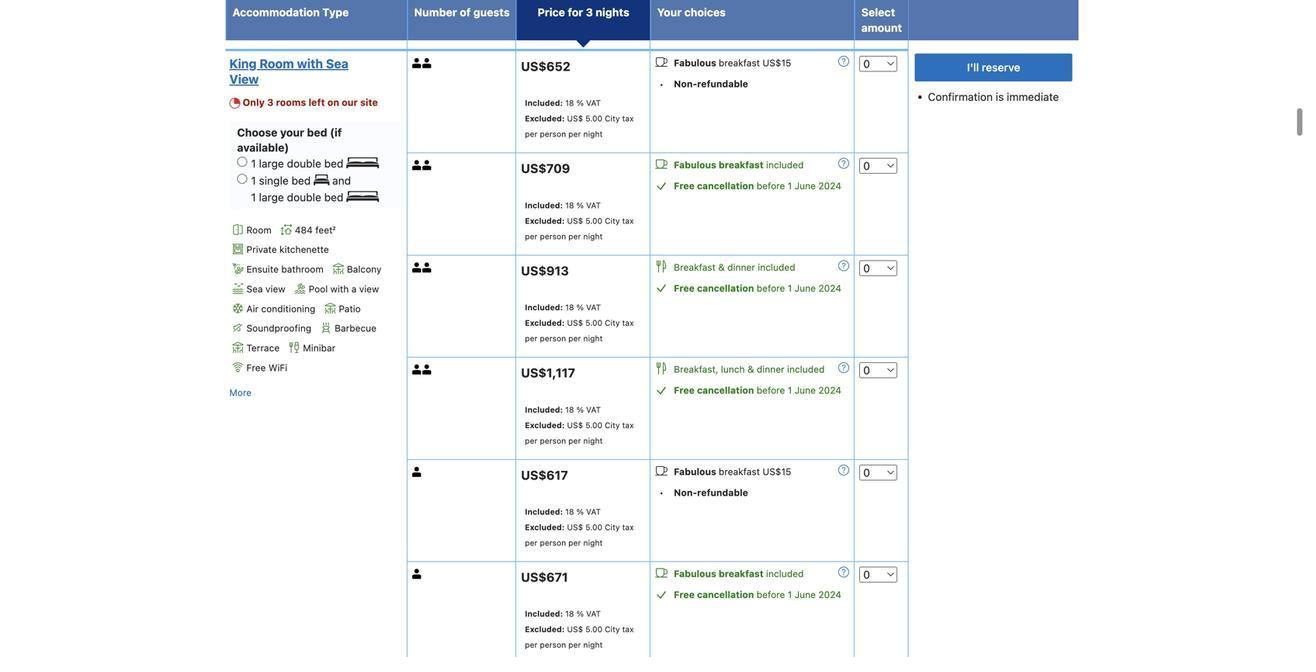 Task type: locate. For each thing, give the bounding box(es) containing it.
sea
[[326, 56, 348, 71], [246, 284, 263, 295]]

us$ 5.00 city tax per person per night for us$913
[[525, 318, 634, 343]]

6 us$ from the top
[[567, 523, 583, 532]]

more details on meals and payment options image
[[838, 158, 849, 169], [838, 260, 849, 271], [838, 465, 849, 476]]

person down 'price'
[[540, 26, 566, 35]]

excluded: up us$1,117
[[525, 318, 565, 328]]

breakfast for us$709
[[719, 160, 764, 171]]

5 city from the top
[[605, 421, 620, 430]]

included: down us$709
[[525, 201, 563, 210]]

3 night from the top
[[583, 232, 603, 241]]

6 5.00 from the top
[[585, 523, 602, 532]]

amount
[[861, 21, 902, 34]]

3 free cancellation before 1 june 2024 from the top
[[674, 385, 841, 396]]

% for us$652
[[576, 98, 584, 108]]

2 june from the top
[[795, 283, 816, 294]]

(if
[[330, 126, 342, 139]]

& right 'lunch'
[[747, 364, 754, 375]]

1 june from the top
[[795, 181, 816, 191]]

room right king
[[260, 56, 294, 71]]

0 vertical spatial •
[[659, 79, 664, 90]]

free for us$1,117
[[674, 385, 695, 396]]

1 breakfast from the top
[[719, 57, 760, 68]]

us$ down us$1,117
[[567, 421, 583, 430]]

night for us$1,117
[[583, 436, 603, 445]]

18 down us$652
[[565, 98, 574, 108]]

us$913
[[521, 264, 569, 278]]

us$ 5.00 city tax per person per night up us$652
[[525, 10, 634, 35]]

dinner right 'lunch'
[[757, 364, 784, 375]]

3 vat from the top
[[586, 303, 601, 312]]

immediate
[[1007, 90, 1059, 103]]

1 vertical spatial room
[[246, 225, 272, 235]]

free cancellation before 1 june 2024
[[674, 181, 841, 191], [674, 283, 841, 294], [674, 385, 841, 396], [674, 590, 841, 600]]

2 5.00 from the top
[[585, 114, 602, 123]]

us$ up us$671
[[567, 523, 583, 532]]

view up "air conditioning"
[[265, 284, 285, 295]]

more details on meals and payment options image for us$1,117
[[838, 363, 849, 373]]

3
[[586, 6, 593, 19], [267, 97, 273, 108]]

included: down us$671
[[525, 609, 563, 619]]

view
[[265, 284, 285, 295], [359, 284, 379, 295]]

more details on meals and payment options image for us$617
[[838, 465, 849, 476]]

non-
[[674, 78, 697, 89], [674, 487, 697, 498]]

1 fabulous breakfast included from the top
[[674, 160, 804, 171]]

1 fabulous breakfast us$15 from the top
[[674, 57, 791, 68]]

before for us$671
[[757, 590, 785, 600]]

5 included: from the top
[[525, 507, 563, 517]]

us$ 5.00 city tax per person per night for us$709
[[525, 216, 634, 241]]

person for us$652
[[540, 129, 566, 139]]

included: 18 % vat down us$913
[[525, 303, 601, 312]]

4 us$ 5.00 city tax per person per night from the top
[[525, 318, 634, 343]]

0 vertical spatial 3
[[586, 6, 593, 19]]

included: for us$617
[[525, 507, 563, 517]]

fabulous for us$617
[[674, 466, 716, 477]]

free for us$671
[[674, 590, 695, 600]]

5.00 for us$1,117
[[585, 421, 602, 430]]

2024
[[818, 181, 841, 191], [818, 283, 841, 294], [818, 385, 841, 396], [818, 590, 841, 600]]

0 vertical spatial more details on meals and payment options image
[[838, 158, 849, 169]]

excluded: left for
[[525, 10, 565, 19]]

7 person from the top
[[540, 641, 566, 650]]

4 % from the top
[[576, 405, 584, 414]]

us$ 5.00 city tax per person per night down us$671
[[525, 625, 634, 650]]

us$ for us$709
[[567, 216, 583, 225]]

view right a
[[359, 284, 379, 295]]

3 tax from the top
[[622, 216, 634, 225]]

night for us$617
[[583, 538, 603, 548]]

before
[[757, 181, 785, 191], [757, 283, 785, 294], [757, 385, 785, 396], [757, 590, 785, 600]]

1 vertical spatial &
[[747, 364, 754, 375]]

included: down us$617
[[525, 507, 563, 517]]

bed inside choose your bed (if available)
[[307, 126, 327, 139]]

included: 18 % vat down us$617
[[525, 507, 601, 517]]

1 cancellation from the top
[[697, 181, 754, 191]]

number
[[414, 6, 457, 19]]

included: for us$671
[[525, 609, 563, 619]]

1 non-refundable from the top
[[674, 78, 748, 89]]

non- for third more details on meals and payment options image from the bottom of the page
[[674, 78, 697, 89]]

6 person from the top
[[540, 538, 566, 548]]

wifi
[[268, 362, 287, 373]]

included: for us$1,117
[[525, 405, 563, 414]]

5 18 from the top
[[565, 507, 574, 517]]

18 down us$709
[[565, 201, 574, 210]]

0 vertical spatial &
[[718, 262, 725, 273]]

excluded: up us$913
[[525, 216, 565, 225]]

sea up air
[[246, 284, 263, 295]]

vat
[[586, 98, 601, 108], [586, 201, 601, 210], [586, 303, 601, 312], [586, 405, 601, 414], [586, 507, 601, 517], [586, 609, 601, 619]]

cancellation for us$913
[[697, 283, 754, 294]]

per
[[525, 26, 537, 35], [568, 26, 581, 35], [525, 129, 537, 139], [568, 129, 581, 139], [525, 232, 537, 241], [568, 232, 581, 241], [525, 334, 537, 343], [568, 334, 581, 343], [525, 436, 537, 445], [568, 436, 581, 445], [525, 538, 537, 548], [568, 538, 581, 548], [525, 641, 537, 650], [568, 641, 581, 650]]

1 horizontal spatial dinner
[[757, 364, 784, 375]]

fabulous breakfast included
[[674, 160, 804, 171], [674, 569, 804, 579]]

conditioning
[[261, 303, 315, 314]]

person up us$617
[[540, 436, 566, 445]]

0 horizontal spatial view
[[265, 284, 285, 295]]

large down single
[[259, 191, 284, 204]]

occupancy image
[[422, 160, 432, 171], [412, 263, 422, 273], [412, 365, 422, 375], [422, 365, 432, 375], [412, 467, 422, 477], [412, 569, 422, 579]]

4 vat from the top
[[586, 405, 601, 414]]

0 vertical spatial dinner
[[727, 262, 755, 273]]

5 % from the top
[[576, 507, 584, 517]]

4 excluded: from the top
[[525, 318, 565, 328]]

excluded: for us$652
[[525, 114, 565, 123]]

free cancellation before 1 june 2024 for us$671
[[674, 590, 841, 600]]

1 horizontal spatial 3
[[586, 6, 593, 19]]

city
[[605, 10, 620, 19], [605, 114, 620, 123], [605, 216, 620, 225], [605, 318, 620, 328], [605, 421, 620, 430], [605, 523, 620, 532], [605, 625, 620, 634]]

% for us$671
[[576, 609, 584, 619]]

site
[[360, 97, 378, 108]]

0 vertical spatial us$15
[[763, 57, 791, 68]]

more
[[229, 387, 252, 398]]

4 18 from the top
[[565, 405, 574, 414]]

3 city from the top
[[605, 216, 620, 225]]

city for us$913
[[605, 318, 620, 328]]

king
[[229, 56, 257, 71]]

night
[[583, 26, 603, 35], [583, 129, 603, 139], [583, 232, 603, 241], [583, 334, 603, 343], [583, 436, 603, 445], [583, 538, 603, 548], [583, 641, 603, 650]]

18 down us$913
[[565, 303, 574, 312]]

1 2024 from the top
[[818, 181, 841, 191]]

choose
[[237, 126, 278, 139]]

balcony
[[347, 264, 381, 275]]

room inside king room with sea view
[[260, 56, 294, 71]]

double
[[287, 157, 321, 170], [287, 191, 321, 204]]

bed down and
[[324, 191, 343, 204]]

person up us$671
[[540, 538, 566, 548]]

us$ 5.00 city tax per person per night
[[525, 10, 634, 35], [525, 114, 634, 139], [525, 216, 634, 241], [525, 318, 634, 343], [525, 421, 634, 445], [525, 523, 634, 548], [525, 625, 634, 650]]

us$ up us$1,117
[[567, 318, 583, 328]]

single
[[259, 174, 289, 187]]

bed left bed icon
[[292, 174, 311, 187]]

occupancy image
[[412, 58, 422, 68], [422, 58, 432, 68], [412, 160, 422, 171], [422, 263, 432, 273]]

1 double from the top
[[287, 157, 321, 170]]

included: 18 % vat down us$671
[[525, 609, 601, 619]]

7 excluded: from the top
[[525, 625, 565, 634]]

1 included: from the top
[[525, 98, 563, 108]]

1 vertical spatial 1 large double bed
[[251, 191, 346, 204]]

7 tax from the top
[[622, 625, 634, 634]]

4 before from the top
[[757, 590, 785, 600]]

dinner right breakfast
[[727, 262, 755, 273]]

us$ for us$617
[[567, 523, 583, 532]]

excluded:
[[525, 10, 565, 19], [525, 114, 565, 123], [525, 216, 565, 225], [525, 318, 565, 328], [525, 421, 565, 430], [525, 523, 565, 532], [525, 625, 565, 634]]

% for us$913
[[576, 303, 584, 312]]

None radio
[[237, 157, 247, 167], [237, 174, 247, 184], [237, 157, 247, 167], [237, 174, 247, 184]]

excluded: down us$671
[[525, 625, 565, 634]]

with left a
[[330, 284, 349, 295]]

included: 18 % vat for us$913
[[525, 303, 601, 312]]

0 vertical spatial room
[[260, 56, 294, 71]]

bed image
[[314, 174, 329, 185]]

us$ 5.00 city tax per person per night up us$671
[[525, 523, 634, 548]]

3 before from the top
[[757, 385, 785, 396]]

1 non- from the top
[[674, 78, 697, 89]]

7 night from the top
[[583, 641, 603, 650]]

2 fabulous from the top
[[674, 160, 716, 171]]

more details on meals and payment options image
[[838, 56, 849, 67], [838, 363, 849, 373], [838, 567, 849, 578]]

3 us$ from the top
[[567, 216, 583, 225]]

5.00
[[585, 10, 602, 19], [585, 114, 602, 123], [585, 216, 602, 225], [585, 318, 602, 328], [585, 421, 602, 430], [585, 523, 602, 532], [585, 625, 602, 634]]

2 double from the top
[[287, 191, 321, 204]]

2 more details on meals and payment options image from the top
[[838, 363, 849, 373]]

non-refundable
[[674, 78, 748, 89], [674, 487, 748, 498]]

us$ 5.00 city tax per person per night up us$1,117
[[525, 318, 634, 343]]

included: 18 % vat down us$1,117
[[525, 405, 601, 414]]

4 us$ from the top
[[567, 318, 583, 328]]

person down us$671
[[540, 641, 566, 650]]

& right breakfast
[[718, 262, 725, 273]]

7 us$ 5.00 city tax per person per night from the top
[[525, 625, 634, 650]]

4 included: 18 % vat from the top
[[525, 405, 601, 414]]

vat for us$1,117
[[586, 405, 601, 414]]

soundproofing
[[246, 323, 311, 334]]

4 city from the top
[[605, 318, 620, 328]]

1 vertical spatial dinner
[[757, 364, 784, 375]]

3 more details on meals and payment options image from the top
[[838, 567, 849, 578]]

2 vertical spatial more details on meals and payment options image
[[838, 465, 849, 476]]

person up us$1,117
[[540, 334, 566, 343]]

0 vertical spatial 1 large double bed
[[251, 157, 346, 170]]

&
[[718, 262, 725, 273], [747, 364, 754, 375]]

2 before from the top
[[757, 283, 785, 294]]

us$ down us$671
[[567, 625, 583, 634]]

free cancellation before 1 june 2024 for us$913
[[674, 283, 841, 294]]

left
[[309, 97, 325, 108]]

available)
[[237, 141, 289, 154]]

1 vat from the top
[[586, 98, 601, 108]]

5 person from the top
[[540, 436, 566, 445]]

2 cancellation from the top
[[697, 283, 754, 294]]

excluded: up us$617
[[525, 421, 565, 430]]

1 excluded: from the top
[[525, 10, 565, 19]]

sea up the on
[[326, 56, 348, 71]]

1 vertical spatial us$15
[[763, 466, 791, 477]]

included: 18 % vat down us$709
[[525, 201, 601, 210]]

2 vertical spatial more details on meals and payment options image
[[838, 567, 849, 578]]

us$ 5.00 city tax per person per night up us$617
[[525, 421, 634, 445]]

0 vertical spatial sea
[[326, 56, 348, 71]]

excluded: up us$671
[[525, 523, 565, 532]]

included
[[766, 160, 804, 171], [758, 262, 795, 273], [787, 364, 825, 375], [766, 569, 804, 579]]

person up us$913
[[540, 232, 566, 241]]

6 % from the top
[[576, 609, 584, 619]]

fabulous
[[674, 57, 716, 68], [674, 160, 716, 171], [674, 466, 716, 477], [674, 569, 716, 579]]

1 vertical spatial with
[[330, 284, 349, 295]]

person for us$617
[[540, 538, 566, 548]]

0 vertical spatial double
[[287, 157, 321, 170]]

us$
[[567, 10, 583, 19], [567, 114, 583, 123], [567, 216, 583, 225], [567, 318, 583, 328], [567, 421, 583, 430], [567, 523, 583, 532], [567, 625, 583, 634]]

4 free cancellation before 1 june 2024 from the top
[[674, 590, 841, 600]]

refundable
[[697, 78, 748, 89], [697, 487, 748, 498]]

included: down us$1,117
[[525, 405, 563, 414]]

excluded: up us$709
[[525, 114, 565, 123]]

bed left (if
[[307, 126, 327, 139]]

june for us$913
[[795, 283, 816, 294]]

us$ up us$709
[[567, 114, 583, 123]]

0 vertical spatial non-refundable
[[674, 78, 748, 89]]

1
[[251, 157, 256, 170], [251, 174, 256, 187], [788, 181, 792, 191], [251, 191, 256, 204], [788, 283, 792, 294], [788, 385, 792, 396], [788, 590, 792, 600]]

with
[[297, 56, 323, 71], [330, 284, 349, 295]]

5 5.00 from the top
[[585, 421, 602, 430]]

4 included: from the top
[[525, 405, 563, 414]]

rooms
[[276, 97, 306, 108]]

18 for us$652
[[565, 98, 574, 108]]

1 horizontal spatial view
[[359, 284, 379, 295]]

included:
[[525, 98, 563, 108], [525, 201, 563, 210], [525, 303, 563, 312], [525, 405, 563, 414], [525, 507, 563, 517], [525, 609, 563, 619]]

4 june from the top
[[795, 590, 816, 600]]

1 5.00 from the top
[[585, 10, 602, 19]]

0 vertical spatial fabulous breakfast us$15
[[674, 57, 791, 68]]

5 us$ from the top
[[567, 421, 583, 430]]

us$15
[[763, 57, 791, 68], [763, 466, 791, 477]]

double down bed icon
[[287, 191, 321, 204]]

tax for us$709
[[622, 216, 634, 225]]

us$ 5.00 city tax per person per night up us$709
[[525, 114, 634, 139]]

number of guests
[[414, 6, 510, 19]]

18 down us$671
[[565, 609, 574, 619]]

2 non-refundable from the top
[[674, 487, 748, 498]]

0 vertical spatial with
[[297, 56, 323, 71]]

0 vertical spatial fabulous breakfast included
[[674, 160, 804, 171]]

us$ 5.00 city tax per person per night for us$1,117
[[525, 421, 634, 445]]

included: down us$913
[[525, 303, 563, 312]]

1 vertical spatial non-
[[674, 487, 697, 498]]

double up bed icon
[[287, 157, 321, 170]]

breakfast for us$671
[[719, 569, 764, 579]]

1 person from the top
[[540, 26, 566, 35]]

free cancellation before 1 june 2024 for us$709
[[674, 181, 841, 191]]

excluded: for us$617
[[525, 523, 565, 532]]

6 excluded: from the top
[[525, 523, 565, 532]]

0 horizontal spatial 3
[[267, 97, 273, 108]]

5 us$ 5.00 city tax per person per night from the top
[[525, 421, 634, 445]]

breakfast
[[719, 57, 760, 68], [719, 160, 764, 171], [719, 466, 760, 477], [719, 569, 764, 579]]

5 tax from the top
[[622, 421, 634, 430]]

3 us$ 5.00 city tax per person per night from the top
[[525, 216, 634, 241]]

6 included: from the top
[[525, 609, 563, 619]]

2 18 from the top
[[565, 201, 574, 210]]

4 fabulous from the top
[[674, 569, 716, 579]]

1 vertical spatial fabulous breakfast us$15
[[674, 466, 791, 477]]

2 us$15 from the top
[[763, 466, 791, 477]]

large
[[259, 157, 284, 170], [259, 191, 284, 204]]

lunch
[[721, 364, 745, 375]]

2 us$ 5.00 city tax per person per night from the top
[[525, 114, 634, 139]]

3 right for
[[586, 6, 593, 19]]

3 18 from the top
[[565, 303, 574, 312]]

your choices
[[657, 6, 726, 19]]

2 non- from the top
[[674, 487, 697, 498]]

0 vertical spatial more details on meals and payment options image
[[838, 56, 849, 67]]

6 included: 18 % vat from the top
[[525, 609, 601, 619]]

breakfast for us$617
[[719, 466, 760, 477]]

0 vertical spatial refundable
[[697, 78, 748, 89]]

4 tax from the top
[[622, 318, 634, 328]]

non- for more details on meals and payment options icon for us$617
[[674, 487, 697, 498]]

us$ right 'price'
[[567, 10, 583, 19]]

included: 18 % vat for us$671
[[525, 609, 601, 619]]

1 included: 18 % vat from the top
[[525, 98, 601, 108]]

city for us$709
[[605, 216, 620, 225]]

3 cancellation from the top
[[697, 385, 754, 396]]

1 more details on meals and payment options image from the top
[[838, 158, 849, 169]]

%
[[576, 98, 584, 108], [576, 201, 584, 210], [576, 303, 584, 312], [576, 405, 584, 414], [576, 507, 584, 517], [576, 609, 584, 619]]

0 horizontal spatial with
[[297, 56, 323, 71]]

3 fabulous from the top
[[674, 466, 716, 477]]

4 2024 from the top
[[818, 590, 841, 600]]

choose your bed (if available)
[[237, 126, 342, 154]]

6 us$ 5.00 city tax per person per night from the top
[[525, 523, 634, 548]]

4 breakfast from the top
[[719, 569, 764, 579]]

1 vertical spatial non-refundable
[[674, 487, 748, 498]]

1 vertical spatial large
[[259, 191, 284, 204]]

2024 for us$671
[[818, 590, 841, 600]]

person for us$709
[[540, 232, 566, 241]]

2 city from the top
[[605, 114, 620, 123]]

0 vertical spatial large
[[259, 157, 284, 170]]

us$ 5.00 city tax per person per night up us$913
[[525, 216, 634, 241]]

1 large double bed down 1 single bed
[[251, 191, 346, 204]]

fabulous breakfast included for us$709
[[674, 160, 804, 171]]

cancellation for us$671
[[697, 590, 754, 600]]

tax
[[622, 10, 634, 19], [622, 114, 634, 123], [622, 216, 634, 225], [622, 318, 634, 328], [622, 421, 634, 430], [622, 523, 634, 532], [622, 625, 634, 634]]

1 vertical spatial •
[[659, 488, 664, 498]]

18 for us$671
[[565, 609, 574, 619]]

1 vertical spatial more details on meals and payment options image
[[838, 363, 849, 373]]

room
[[260, 56, 294, 71], [246, 225, 272, 235]]

1 vertical spatial sea
[[246, 284, 263, 295]]

large up single
[[259, 157, 284, 170]]

2 view from the left
[[359, 284, 379, 295]]

more details on meals and payment options image for us$671
[[838, 567, 849, 578]]

kitchenette
[[279, 244, 329, 255]]

cancellation for us$709
[[697, 181, 754, 191]]

1 large double bed
[[251, 157, 346, 170], [251, 191, 346, 204]]

18 down us$1,117
[[565, 405, 574, 414]]

0 vertical spatial non-
[[674, 78, 697, 89]]

5.00 for us$671
[[585, 625, 602, 634]]

air
[[246, 303, 259, 314]]

person for us$671
[[540, 641, 566, 650]]

1 vertical spatial double
[[287, 191, 321, 204]]

2 excluded: from the top
[[525, 114, 565, 123]]

before for us$709
[[757, 181, 785, 191]]

18 down us$617
[[565, 507, 574, 517]]

2 us$ from the top
[[567, 114, 583, 123]]

4 night from the top
[[583, 334, 603, 343]]

1 vertical spatial 3
[[267, 97, 273, 108]]

with up only 3 rooms left on our site
[[297, 56, 323, 71]]

ensuite
[[246, 264, 279, 275]]

1 vertical spatial refundable
[[697, 487, 748, 498]]

included: down us$652
[[525, 98, 563, 108]]

tax for us$652
[[622, 114, 634, 123]]

1 us$ 5.00 city tax per person per night from the top
[[525, 10, 634, 35]]

nights
[[596, 6, 629, 19]]

1 city from the top
[[605, 10, 620, 19]]

included: 18 % vat for us$652
[[525, 98, 601, 108]]

fabulous breakfast us$15 for third more details on meals and payment options image from the bottom of the page
[[674, 57, 791, 68]]

person
[[540, 26, 566, 35], [540, 129, 566, 139], [540, 232, 566, 241], [540, 334, 566, 343], [540, 436, 566, 445], [540, 538, 566, 548], [540, 641, 566, 650]]

fabulous breakfast us$15
[[674, 57, 791, 68], [674, 466, 791, 477]]

484
[[295, 225, 313, 235]]

cancellation
[[697, 181, 754, 191], [697, 283, 754, 294], [697, 385, 754, 396], [697, 590, 754, 600]]

included: 18 % vat for us$1,117
[[525, 405, 601, 414]]

feet²
[[315, 225, 336, 235]]

us$ 5.00 city tax per person per night for us$652
[[525, 114, 634, 139]]

1 vertical spatial more details on meals and payment options image
[[838, 260, 849, 271]]

3 included: from the top
[[525, 303, 563, 312]]

free
[[674, 181, 695, 191], [674, 283, 695, 294], [246, 362, 266, 373], [674, 385, 695, 396], [674, 590, 695, 600]]

free cancellation before 1 june 2024 for us$1,117
[[674, 385, 841, 396]]

room up "private" on the top of page
[[246, 225, 272, 235]]

accommodation
[[232, 6, 320, 19]]

6 tax from the top
[[622, 523, 634, 532]]

is
[[996, 90, 1004, 103]]

484 feet²
[[295, 225, 336, 235]]

0 horizontal spatial &
[[718, 262, 725, 273]]

1 vertical spatial fabulous breakfast included
[[674, 569, 804, 579]]

3 right only on the top of page
[[267, 97, 273, 108]]

4 5.00 from the top
[[585, 318, 602, 328]]

6 city from the top
[[605, 523, 620, 532]]

2 night from the top
[[583, 129, 603, 139]]

person up us$709
[[540, 129, 566, 139]]

us$ up us$913
[[567, 216, 583, 225]]

dinner
[[727, 262, 755, 273], [757, 364, 784, 375]]

1 horizontal spatial sea
[[326, 56, 348, 71]]

us$709
[[521, 161, 570, 176]]

included: 18 % vat down us$652
[[525, 98, 601, 108]]

1 large double bed up 1 single bed
[[251, 157, 346, 170]]

3 more details on meals and payment options image from the top
[[838, 465, 849, 476]]



Task type: describe. For each thing, give the bounding box(es) containing it.
us$ 5.00 city tax per person per night for us$671
[[525, 625, 634, 650]]

2024 for us$709
[[818, 181, 841, 191]]

1 tax from the top
[[622, 10, 634, 19]]

more details on meals and payment options image for us$913
[[838, 260, 849, 271]]

confirmation
[[928, 90, 993, 103]]

free for us$709
[[674, 181, 695, 191]]

confirmation is immediate
[[928, 90, 1059, 103]]

bed up and
[[324, 157, 343, 170]]

night for us$913
[[583, 334, 603, 343]]

2024 for us$1,117
[[818, 385, 841, 396]]

cancellation for us$1,117
[[697, 385, 754, 396]]

select amount
[[861, 6, 902, 34]]

5.00 for us$709
[[585, 216, 602, 225]]

us$652
[[521, 59, 570, 74]]

1 refundable from the top
[[697, 78, 748, 89]]

tax for us$913
[[622, 318, 634, 328]]

fabulous breakfast included for us$671
[[674, 569, 804, 579]]

1 night from the top
[[583, 26, 603, 35]]

0 horizontal spatial sea
[[246, 284, 263, 295]]

us$617
[[521, 468, 568, 483]]

2 1 large double bed from the top
[[251, 191, 346, 204]]

1 us$ from the top
[[567, 10, 583, 19]]

type
[[322, 6, 349, 19]]

vat for us$913
[[586, 303, 601, 312]]

us$15 for more details on meals and payment options icon for us$617
[[763, 466, 791, 477]]

bathroom
[[281, 264, 324, 275]]

included: for us$913
[[525, 303, 563, 312]]

city for us$671
[[605, 625, 620, 634]]

us$1,117
[[521, 366, 575, 381]]

air conditioning
[[246, 303, 315, 314]]

us$15 for third more details on meals and payment options image from the bottom of the page
[[763, 57, 791, 68]]

night for us$671
[[583, 641, 603, 650]]

vat for us$709
[[586, 201, 601, 210]]

1 horizontal spatial with
[[330, 284, 349, 295]]

vat for us$617
[[586, 507, 601, 517]]

more link
[[229, 385, 252, 400]]

before for us$1,117
[[757, 385, 785, 396]]

2024 for us$913
[[818, 283, 841, 294]]

i'll reserve button
[[915, 54, 1072, 82]]

included: 18 % vat for us$617
[[525, 507, 601, 517]]

vat for us$671
[[586, 609, 601, 619]]

for
[[568, 6, 583, 19]]

breakfast, lunch & dinner included
[[674, 364, 825, 375]]

free wifi
[[246, 362, 287, 373]]

5.00 for us$913
[[585, 318, 602, 328]]

2 • from the top
[[659, 488, 664, 498]]

18 for us$913
[[565, 303, 574, 312]]

of
[[460, 6, 471, 19]]

private kitchenette
[[246, 244, 329, 255]]

% for us$709
[[576, 201, 584, 210]]

us$ for us$652
[[567, 114, 583, 123]]

breakfast
[[674, 262, 716, 273]]

june for us$1,117
[[795, 385, 816, 396]]

guests
[[473, 6, 510, 19]]

with inside king room with sea view
[[297, 56, 323, 71]]

a
[[351, 284, 357, 295]]

excluded: for us$671
[[525, 625, 565, 634]]

1 more details on meals and payment options image from the top
[[838, 56, 849, 67]]

sea view
[[246, 284, 285, 295]]

tax for us$1,117
[[622, 421, 634, 430]]

only
[[243, 97, 265, 108]]

minibar
[[303, 343, 336, 354]]

select
[[861, 6, 895, 19]]

fabulous for us$671
[[674, 569, 716, 579]]

2 refundable from the top
[[697, 487, 748, 498]]

us$ 5.00 city tax per person per night for us$617
[[525, 523, 634, 548]]

city for us$1,117
[[605, 421, 620, 430]]

private
[[246, 244, 277, 255]]

price for 3 nights
[[538, 6, 629, 19]]

us$ for us$1,117
[[567, 421, 583, 430]]

more details on meals and payment options image for us$709
[[838, 158, 849, 169]]

choices
[[684, 6, 726, 19]]

included: 18 % vat for us$709
[[525, 201, 601, 210]]

1 fabulous from the top
[[674, 57, 716, 68]]

free for us$913
[[674, 283, 695, 294]]

night for us$652
[[583, 129, 603, 139]]

fabulous for us$709
[[674, 160, 716, 171]]

excluded: for us$1,117
[[525, 421, 565, 430]]

1 • from the top
[[659, 79, 664, 90]]

tax for us$617
[[622, 523, 634, 532]]

price
[[538, 6, 565, 19]]

king room with sea view
[[229, 56, 348, 87]]

person for us$1,117
[[540, 436, 566, 445]]

1 large from the top
[[259, 157, 284, 170]]

% for us$617
[[576, 507, 584, 517]]

person for us$913
[[540, 334, 566, 343]]

patio
[[339, 303, 361, 314]]

sea inside king room with sea view
[[326, 56, 348, 71]]

excluded: for us$913
[[525, 318, 565, 328]]

view
[[229, 72, 259, 87]]

terrace
[[246, 343, 280, 354]]

barbecue
[[335, 323, 376, 334]]

2 large from the top
[[259, 191, 284, 204]]

18 for us$709
[[565, 201, 574, 210]]

only 3 rooms left on our site
[[243, 97, 378, 108]]

1 view from the left
[[265, 284, 285, 295]]

breakfast,
[[674, 364, 718, 375]]

and
[[332, 174, 351, 187]]

on
[[327, 97, 339, 108]]

june for us$671
[[795, 590, 816, 600]]

1 single bed
[[251, 174, 314, 187]]

5.00 for us$652
[[585, 114, 602, 123]]

city for us$652
[[605, 114, 620, 123]]

included: for us$652
[[525, 98, 563, 108]]

king room with sea view link
[[229, 56, 398, 87]]

our
[[342, 97, 358, 108]]

vat for us$652
[[586, 98, 601, 108]]

pool
[[309, 284, 328, 295]]

fabulous breakfast us$15 for more details on meals and payment options icon for us$617
[[674, 466, 791, 477]]

tax for us$671
[[622, 625, 634, 634]]

18 for us$1,117
[[565, 405, 574, 414]]

your
[[280, 126, 304, 139]]

i'll reserve
[[967, 61, 1020, 74]]

accommodation type
[[232, 6, 349, 19]]

ensuite bathroom
[[246, 264, 324, 275]]

us$ for us$671
[[567, 625, 583, 634]]

0 horizontal spatial dinner
[[727, 262, 755, 273]]

1 1 large double bed from the top
[[251, 157, 346, 170]]

night for us$709
[[583, 232, 603, 241]]

included: for us$709
[[525, 201, 563, 210]]

us$671
[[521, 570, 568, 585]]

1 horizontal spatial &
[[747, 364, 754, 375]]

june for us$709
[[795, 181, 816, 191]]

city for us$617
[[605, 523, 620, 532]]

breakfast & dinner included
[[674, 262, 795, 273]]

pool with a view
[[309, 284, 379, 295]]

your
[[657, 6, 682, 19]]

5.00 for us$617
[[585, 523, 602, 532]]



Task type: vqa. For each thing, say whether or not it's contained in the screenshot.
bottom More details on meals and payment options icon
yes



